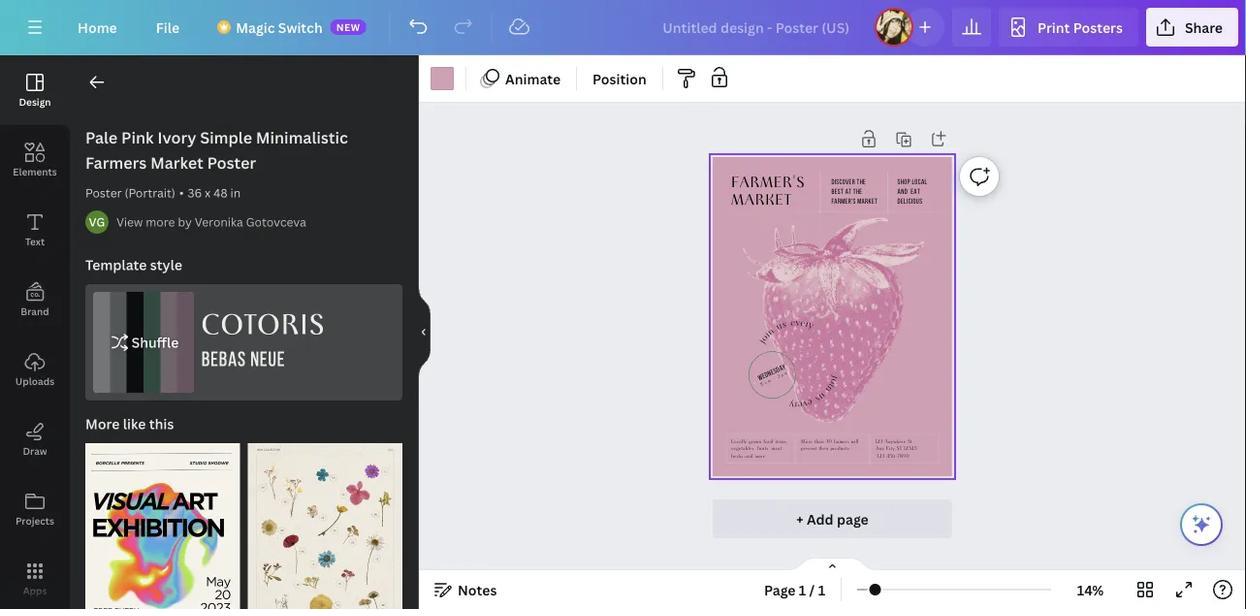 Task type: vqa. For each thing, say whether or not it's contained in the screenshot.
Poster in the Pale Pink Ivory Simple Minimalistic Farmers Market Poster
yes



Task type: locate. For each thing, give the bounding box(es) containing it.
farmers
[[85, 152, 147, 173]]

1 horizontal spatial more
[[802, 439, 813, 445]]

design button
[[0, 55, 70, 125]]

and
[[898, 188, 908, 196], [746, 453, 754, 459]]

1 vertical spatial u
[[817, 389, 829, 404]]

more down fruits,
[[755, 453, 766, 459]]

0 vertical spatial j
[[756, 337, 769, 346]]

j for j
[[756, 337, 769, 346]]

+ add page
[[797, 510, 869, 528]]

o
[[758, 332, 772, 344], [827, 377, 842, 387]]

1 vertical spatial v
[[802, 397, 809, 412]]

0 horizontal spatial y
[[789, 398, 795, 412]]

#d69eb6 image
[[431, 67, 454, 90]]

0 horizontal spatial n
[[765, 325, 778, 339]]

0 vertical spatial farmer's
[[732, 174, 806, 193]]

print posters
[[1038, 18, 1123, 36]]

1 vertical spatial poster
[[85, 185, 122, 201]]

brand
[[21, 305, 49, 318]]

30
[[826, 439, 833, 445]]

1 horizontal spatial market
[[858, 198, 878, 205]]

1 left /
[[799, 581, 806, 599]]

more up present
[[802, 439, 813, 445]]

36
[[188, 185, 202, 201]]

0 horizontal spatial s
[[780, 317, 789, 332]]

file button
[[140, 8, 195, 47]]

farmer's down at
[[832, 198, 857, 205]]

i up 30
[[826, 381, 839, 390]]

1 vertical spatial and
[[746, 453, 754, 459]]

template
[[85, 256, 147, 274]]

0 horizontal spatial r
[[795, 399, 798, 412]]

#d69eb6 image
[[431, 67, 454, 90]]

projects
[[16, 514, 54, 527]]

i left the u s
[[762, 329, 774, 340]]

city
[[887, 446, 895, 452]]

1 vertical spatial farmer's
[[832, 198, 857, 205]]

0 vertical spatial and
[[898, 188, 908, 196]]

poster up veronika gotovceva icon on the left top of the page
[[85, 185, 122, 201]]

y right the u s
[[807, 318, 816, 332]]

0 vertical spatial poster
[[207, 152, 256, 173]]

1 vertical spatial y
[[789, 398, 795, 412]]

delicious
[[898, 198, 923, 205]]

0 vertical spatial more
[[146, 214, 175, 230]]

y
[[807, 318, 816, 332], [789, 398, 795, 412]]

0 vertical spatial o
[[758, 332, 772, 344]]

1 vertical spatial s
[[813, 393, 824, 406]]

and inside shop local and eat delicious
[[898, 188, 908, 196]]

1 horizontal spatial n
[[823, 383, 837, 396]]

0 vertical spatial u
[[774, 319, 785, 334]]

side panel tab list
[[0, 55, 70, 609]]

e
[[790, 316, 796, 330], [800, 316, 807, 330], [806, 396, 815, 411], [798, 398, 804, 412]]

i
[[762, 329, 774, 340], [826, 381, 839, 390]]

s inside the u s
[[780, 317, 789, 332]]

1 vertical spatial more
[[802, 439, 813, 445]]

market inside discover the best at the farmer's market
[[858, 198, 878, 205]]

0 vertical spatial y
[[807, 318, 816, 332]]

1 horizontal spatial y
[[807, 318, 816, 332]]

1 vertical spatial n
[[823, 383, 837, 396]]

j inside j o i n
[[829, 374, 843, 381]]

more inside "button"
[[146, 214, 175, 230]]

0 vertical spatial more
[[85, 415, 120, 433]]

and down vegetables,
[[746, 453, 754, 459]]

farmer's left best
[[732, 174, 806, 193]]

0 horizontal spatial v
[[796, 316, 801, 330]]

0 horizontal spatial and
[[746, 453, 754, 459]]

+
[[797, 510, 804, 528]]

1 vertical spatial r
[[795, 399, 798, 412]]

0 horizontal spatial more
[[85, 415, 120, 433]]

1 horizontal spatial 1
[[819, 581, 826, 599]]

0 horizontal spatial j
[[756, 337, 769, 346]]

1 horizontal spatial farmer's
[[832, 198, 857, 205]]

r inside e v e r y
[[805, 317, 811, 331]]

u left e v e r y
[[774, 319, 785, 334]]

i inside the "i n"
[[762, 329, 774, 340]]

j right the p.m.
[[829, 374, 843, 381]]

magic
[[236, 18, 275, 36]]

n inside the "i n"
[[765, 325, 778, 339]]

market inside farmer's market
[[732, 192, 793, 210]]

u right e r y
[[817, 389, 829, 404]]

0 horizontal spatial more
[[146, 214, 175, 230]]

y inside e v e r y
[[807, 318, 816, 332]]

1 vertical spatial i
[[826, 381, 839, 390]]

food
[[764, 439, 774, 445]]

1 horizontal spatial u
[[817, 389, 829, 404]]

0 horizontal spatial 1
[[799, 581, 806, 599]]

page 1 / 1
[[765, 581, 826, 599]]

1 horizontal spatial r
[[805, 317, 811, 331]]

uploads button
[[0, 335, 70, 405]]

1 horizontal spatial i
[[826, 381, 839, 390]]

0 vertical spatial n
[[765, 325, 778, 339]]

more
[[85, 415, 120, 433], [802, 439, 813, 445]]

poster
[[207, 152, 256, 173], [85, 185, 122, 201]]

1 horizontal spatial poster
[[207, 152, 256, 173]]

farmer's
[[732, 174, 806, 193], [832, 198, 857, 205]]

items:
[[776, 439, 788, 445]]

style
[[150, 256, 182, 274]]

48
[[214, 185, 228, 201]]

canva assistant image
[[1190, 513, 1214, 537]]

i inside j o i n
[[826, 381, 839, 390]]

brand button
[[0, 265, 70, 335]]

o right the p.m.
[[827, 377, 842, 387]]

more for more like this
[[85, 415, 120, 433]]

y down 8 a.m. — 2 p.m.
[[789, 398, 795, 412]]

12345
[[905, 446, 918, 452]]

this
[[149, 415, 174, 433]]

more left by
[[146, 214, 175, 230]]

v inside e v e r y
[[796, 316, 801, 330]]

notes
[[458, 581, 497, 599]]

s right e r y
[[813, 393, 824, 406]]

1 right /
[[819, 581, 826, 599]]

elements
[[13, 165, 57, 178]]

farmers
[[834, 439, 850, 445]]

1 horizontal spatial o
[[827, 377, 842, 387]]

0 horizontal spatial o
[[758, 332, 772, 344]]

s right the "i n"
[[780, 317, 789, 332]]

elements button
[[0, 125, 70, 195]]

14% button
[[1060, 574, 1123, 605]]

0 vertical spatial s
[[780, 317, 789, 332]]

u inside the u s
[[774, 319, 785, 334]]

0 vertical spatial i
[[762, 329, 774, 340]]

n
[[765, 325, 778, 339], [823, 383, 837, 396]]

0 vertical spatial r
[[805, 317, 811, 331]]

more left like
[[85, 415, 120, 433]]

magic switch
[[236, 18, 323, 36]]

will
[[852, 439, 859, 445]]

j up wednesday in the right of the page
[[756, 337, 769, 346]]

0 horizontal spatial i
[[762, 329, 774, 340]]

123
[[876, 439, 883, 445]]

e inside e r y
[[798, 398, 804, 412]]

meat,
[[772, 446, 784, 452]]

s
[[780, 317, 789, 332], [813, 393, 824, 406]]

r
[[805, 317, 811, 331], [795, 399, 798, 412]]

the right at
[[854, 188, 863, 195]]

view more by veronika gotovceva
[[116, 214, 306, 230]]

1 vertical spatial o
[[827, 377, 842, 387]]

best
[[832, 188, 844, 195]]

1 horizontal spatial j
[[829, 374, 843, 381]]

page
[[837, 510, 869, 528]]

1 vertical spatial more
[[755, 453, 766, 459]]

st.,
[[908, 439, 916, 445]]

e for e
[[806, 396, 815, 411]]

1 vertical spatial j
[[829, 374, 843, 381]]

shop
[[898, 178, 911, 186]]

n left e v e r y
[[765, 325, 778, 339]]

e for e v e r y
[[790, 316, 796, 330]]

than
[[815, 439, 825, 445]]

n up 30
[[823, 383, 837, 396]]

poster down simple
[[207, 152, 256, 173]]

0 horizontal spatial u
[[774, 319, 785, 334]]

0 horizontal spatial poster
[[85, 185, 122, 201]]

0 horizontal spatial market
[[732, 192, 793, 210]]

1 horizontal spatial and
[[898, 188, 908, 196]]

1 horizontal spatial more
[[755, 453, 766, 459]]

o left the u s
[[758, 332, 772, 344]]

the right 'discover'
[[857, 179, 867, 186]]

/
[[810, 581, 815, 599]]

7890
[[898, 453, 910, 459]]

more inside more than 30 farmers will present their products
[[802, 439, 813, 445]]

farmer's market
[[732, 174, 806, 210]]

0 vertical spatial v
[[796, 316, 801, 330]]

discover the best at the farmer's market
[[832, 179, 878, 205]]

and down shop
[[898, 188, 908, 196]]

animate button
[[474, 63, 569, 94]]

like
[[123, 415, 146, 433]]

u
[[774, 319, 785, 334], [817, 389, 829, 404]]

r inside e r y
[[795, 399, 798, 412]]

i n
[[762, 325, 778, 340]]

y inside e r y
[[789, 398, 795, 412]]

simple
[[200, 127, 252, 148]]

pale
[[85, 127, 118, 148]]

poster (portrait)
[[85, 185, 175, 201]]



Task type: describe. For each thing, give the bounding box(es) containing it.
position
[[593, 69, 647, 88]]

veronika
[[195, 214, 243, 230]]

any
[[876, 446, 885, 452]]

page
[[765, 581, 796, 599]]

j o i n
[[823, 374, 843, 396]]

eat
[[911, 188, 921, 196]]

j for j o i n
[[829, 374, 843, 381]]

u for u s
[[774, 319, 785, 334]]

cotoris
[[202, 310, 326, 344]]

neue
[[251, 351, 286, 372]]

draw
[[23, 444, 47, 457]]

shop local and eat delicious
[[898, 178, 928, 205]]

print posters button
[[999, 8, 1139, 47]]

cotoris bebas neue
[[202, 310, 326, 372]]

anywhere
[[885, 439, 907, 445]]

home link
[[62, 8, 133, 47]]

u for u
[[817, 389, 829, 404]]

456-
[[887, 453, 898, 459]]

fruits,
[[758, 446, 770, 452]]

36 x 48 in
[[188, 185, 241, 201]]

projects button
[[0, 474, 70, 544]]

print
[[1038, 18, 1071, 36]]

animate
[[505, 69, 561, 88]]

123 anywhere st., any city st 12345 +123-456-7890
[[876, 439, 918, 459]]

products
[[831, 446, 850, 452]]

a.m.
[[764, 377, 773, 386]]

vegetables,
[[732, 446, 756, 452]]

more inside locally-grown food items: vegetables, fruits, meat, herbs and more
[[755, 453, 766, 459]]

uploads
[[15, 375, 54, 388]]

veronika gotovceva element
[[85, 211, 109, 234]]

show pages image
[[786, 557, 879, 572]]

14%
[[1078, 581, 1104, 599]]

position button
[[585, 63, 655, 94]]

at
[[846, 188, 852, 195]]

locally-grown food items: vegetables, fruits, meat, herbs and more
[[732, 439, 788, 459]]

hide image
[[418, 286, 431, 379]]

wednesday
[[758, 364, 788, 382]]

veronika gotovceva image
[[85, 211, 109, 234]]

0 vertical spatial the
[[857, 179, 867, 186]]

more for more than 30 farmers will present their products
[[802, 439, 813, 445]]

local
[[913, 178, 928, 186]]

pale pink ivory simple minimalistic farmers market poster
[[85, 127, 348, 173]]

8 a.m. — 2 p.m.
[[760, 370, 790, 388]]

notes button
[[427, 574, 505, 605]]

1 horizontal spatial v
[[802, 397, 809, 412]]

draw button
[[0, 405, 70, 474]]

+ add page button
[[713, 500, 953, 538]]

2 1 from the left
[[819, 581, 826, 599]]

discover
[[832, 179, 856, 186]]

—
[[773, 375, 778, 382]]

gotovceva
[[246, 214, 306, 230]]

e v e r y
[[790, 316, 816, 332]]

Design title text field
[[647, 8, 867, 47]]

template style
[[85, 256, 182, 274]]

switch
[[278, 18, 323, 36]]

herbs
[[732, 453, 744, 459]]

cream white vintage pressed flower poster image
[[248, 443, 403, 609]]

e r y
[[789, 398, 804, 412]]

1 1 from the left
[[799, 581, 806, 599]]

file
[[156, 18, 180, 36]]

8
[[760, 381, 765, 388]]

share
[[1185, 18, 1223, 36]]

n inside j o i n
[[823, 383, 837, 396]]

p.m.
[[781, 370, 790, 378]]

u s
[[774, 317, 789, 334]]

poster inside pale pink ivory simple minimalistic farmers market poster
[[207, 152, 256, 173]]

locally-
[[732, 439, 749, 445]]

design
[[19, 95, 51, 108]]

main menu bar
[[0, 0, 1247, 55]]

(portrait)
[[125, 185, 175, 201]]

farmer's inside discover the best at the farmer's market
[[832, 198, 857, 205]]

market
[[150, 152, 204, 173]]

1 vertical spatial the
[[854, 188, 863, 195]]

more than 30 farmers will present their products
[[802, 439, 859, 452]]

ivory minimal visual art exhibition poster image
[[85, 443, 240, 609]]

1 horizontal spatial s
[[813, 393, 824, 406]]

view more by veronika gotovceva button
[[116, 212, 306, 232]]

o inside j o i n
[[827, 377, 842, 387]]

0 horizontal spatial farmer's
[[732, 174, 806, 193]]

bebas
[[202, 351, 246, 372]]

by
[[178, 214, 192, 230]]

pink
[[121, 127, 154, 148]]

grown
[[749, 439, 762, 445]]

text button
[[0, 195, 70, 265]]

more like this
[[85, 415, 174, 433]]

st
[[897, 446, 903, 452]]

cream white vintage pressed flower poster group
[[248, 432, 403, 609]]

in
[[230, 185, 241, 201]]

minimalistic
[[256, 127, 348, 148]]

apps
[[23, 584, 47, 597]]

+123-
[[876, 453, 887, 459]]

2
[[777, 374, 782, 380]]

and inside locally-grown food items: vegetables, fruits, meat, herbs and more
[[746, 453, 754, 459]]

ivory
[[157, 127, 196, 148]]

posters
[[1074, 18, 1123, 36]]

apps button
[[0, 544, 70, 609]]

view
[[116, 214, 143, 230]]

e for e r y
[[798, 398, 804, 412]]

ivory minimal visual art exhibition poster group
[[85, 432, 240, 609]]



